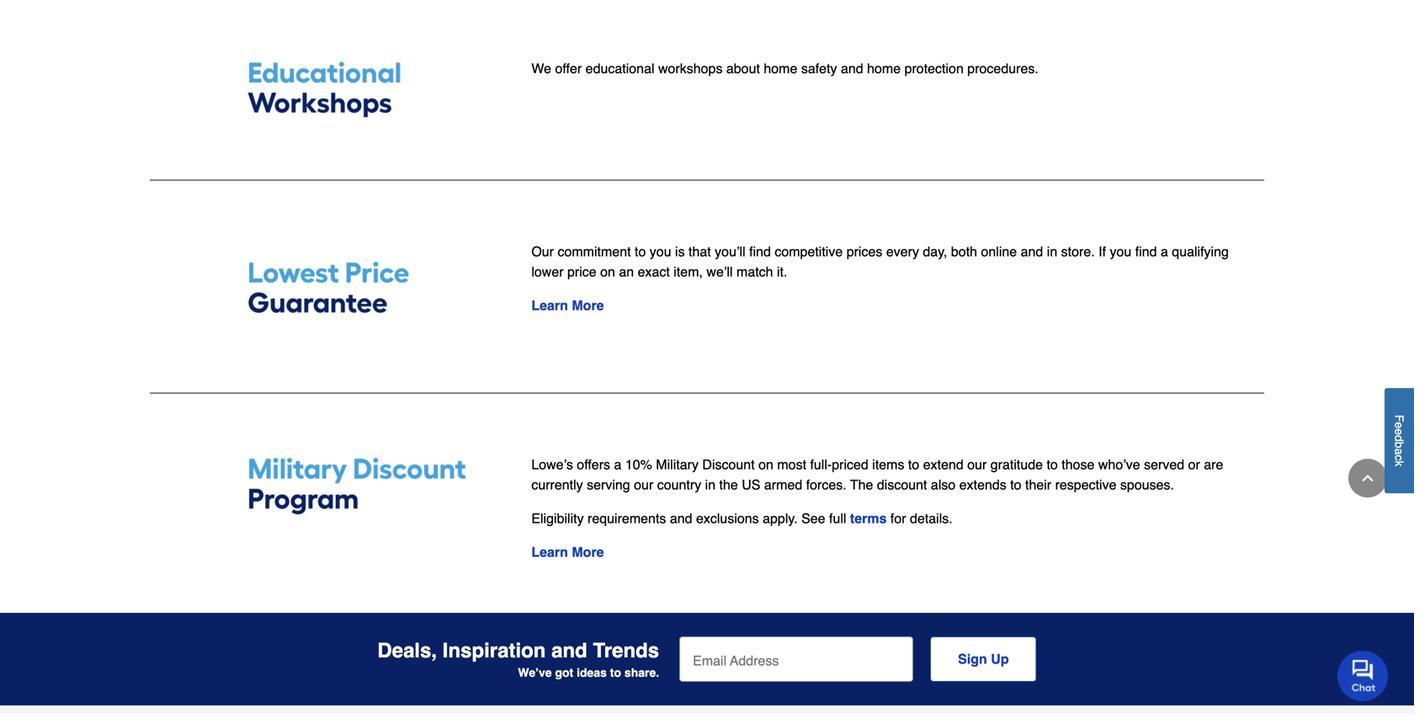 Task type: locate. For each thing, give the bounding box(es) containing it.
1 vertical spatial in
[[705, 477, 716, 493]]

0 horizontal spatial a
[[614, 457, 622, 473]]

1 vertical spatial learn more
[[532, 545, 604, 560]]

price
[[568, 264, 597, 279]]

2 horizontal spatial a
[[1393, 449, 1407, 455]]

respective
[[1056, 477, 1117, 493]]

in left the the
[[705, 477, 716, 493]]

and right online
[[1021, 244, 1044, 259]]

0 horizontal spatial home
[[764, 61, 798, 76]]

find up match
[[750, 244, 771, 259]]

those
[[1062, 457, 1095, 473]]

offers
[[577, 457, 611, 473]]

1 vertical spatial learn more link
[[532, 545, 604, 560]]

learn more down price
[[532, 298, 604, 313]]

1 horizontal spatial in
[[1047, 244, 1058, 259]]

a inside our commitment to you is that you'll find competitive prices every day, both online and in store. if you find a qualifying lower price on an exact item, we'll match it.
[[1161, 244, 1169, 259]]

on left an
[[601, 264, 616, 279]]

day,
[[923, 244, 948, 259]]

and down country
[[670, 511, 693, 526]]

0 vertical spatial learn more link
[[532, 298, 604, 313]]

home left protection
[[868, 61, 901, 76]]

find
[[750, 244, 771, 259], [1136, 244, 1158, 259]]

e up b
[[1393, 429, 1407, 435]]

learn more down eligibility
[[532, 545, 604, 560]]

1 horizontal spatial find
[[1136, 244, 1158, 259]]

terms link
[[851, 511, 887, 526]]

and
[[841, 61, 864, 76], [1021, 244, 1044, 259], [670, 511, 693, 526], [552, 639, 588, 663]]

2 vertical spatial a
[[614, 457, 622, 473]]

more down eligibility
[[572, 545, 604, 560]]

to inside our commitment to you is that you'll find competitive prices every day, both online and in store. if you find a qualifying lower price on an exact item, we'll match it.
[[635, 244, 646, 259]]

priced
[[832, 457, 869, 473]]

most
[[778, 457, 807, 473]]

0 vertical spatial learn more
[[532, 298, 604, 313]]

learn for first learn more link
[[532, 298, 568, 313]]

1 horizontal spatial you
[[1110, 244, 1132, 259]]

sign up form
[[680, 637, 1037, 682]]

an
[[619, 264, 634, 279]]

extends
[[960, 477, 1007, 493]]

0 vertical spatial in
[[1047, 244, 1058, 259]]

2 more from the top
[[572, 545, 604, 560]]

educational
[[586, 61, 655, 76]]

inspiration
[[443, 639, 546, 663]]

for
[[891, 511, 907, 526]]

0 horizontal spatial find
[[750, 244, 771, 259]]

our
[[968, 457, 987, 473], [634, 477, 654, 493]]

e up d
[[1393, 422, 1407, 429]]

offer
[[555, 61, 582, 76]]

0 vertical spatial more
[[572, 298, 604, 313]]

learn more link
[[532, 298, 604, 313], [532, 545, 604, 560]]

country
[[658, 477, 702, 493]]

extend
[[924, 457, 964, 473]]

to up discount
[[909, 457, 920, 473]]

workshops
[[659, 61, 723, 76]]

you'll
[[715, 244, 746, 259]]

on up 'us'
[[759, 457, 774, 473]]

1 home from the left
[[764, 61, 798, 76]]

and up got
[[552, 639, 588, 663]]

10%
[[626, 457, 653, 473]]

more down price
[[572, 298, 604, 313]]

0 vertical spatial on
[[601, 264, 616, 279]]

1 horizontal spatial a
[[1161, 244, 1169, 259]]

0 vertical spatial a
[[1161, 244, 1169, 259]]

learn down eligibility
[[532, 545, 568, 560]]

1 learn from the top
[[532, 298, 568, 313]]

you right if at right top
[[1110, 244, 1132, 259]]

sign up
[[959, 651, 1009, 667]]

their
[[1026, 477, 1052, 493]]

0 horizontal spatial you
[[650, 244, 672, 259]]

0 horizontal spatial our
[[634, 477, 654, 493]]

we offer educational workshops about home safety and home protection procedures.
[[532, 61, 1039, 76]]

store.
[[1062, 244, 1095, 259]]

a left qualifying
[[1161, 244, 1169, 259]]

we've
[[518, 666, 552, 679]]

learn down lower
[[532, 298, 568, 313]]

you
[[650, 244, 672, 259], [1110, 244, 1132, 259]]

lower
[[532, 264, 564, 279]]

find right if at right top
[[1136, 244, 1158, 259]]

on inside lowe's offers a 10% military discount on most full-priced items to extend our gratitude to those who've served or are currently serving our country in the us armed forces. the discount also extends to their respective spouses.
[[759, 457, 774, 473]]

on
[[601, 264, 616, 279], [759, 457, 774, 473]]

on inside our commitment to you is that you'll find competitive prices every day, both online and in store. if you find a qualifying lower price on an exact item, we'll match it.
[[601, 264, 616, 279]]

safety
[[802, 61, 838, 76]]

the
[[720, 477, 738, 493]]

chat invite button image
[[1338, 650, 1390, 702]]

we'll
[[707, 264, 733, 279]]

2 learn more from the top
[[532, 545, 604, 560]]

and inside our commitment to you is that you'll find competitive prices every day, both online and in store. if you find a qualifying lower price on an exact item, we'll match it.
[[1021, 244, 1044, 259]]

item,
[[674, 264, 703, 279]]

deals,
[[378, 639, 437, 663]]

learn more
[[532, 298, 604, 313], [532, 545, 604, 560]]

1 horizontal spatial on
[[759, 457, 774, 473]]

to up exact
[[635, 244, 646, 259]]

f e e d b a c k button
[[1385, 388, 1415, 494]]

1 vertical spatial a
[[1393, 449, 1407, 455]]

to right ideas
[[610, 666, 622, 679]]

scroll to top element
[[1349, 459, 1388, 498]]

1 learn more link from the top
[[532, 298, 604, 313]]

us
[[742, 477, 761, 493]]

we
[[532, 61, 552, 76]]

learn
[[532, 298, 568, 313], [532, 545, 568, 560]]

a up k
[[1393, 449, 1407, 455]]

that
[[689, 244, 711, 259]]

1 horizontal spatial our
[[968, 457, 987, 473]]

in left store.
[[1047, 244, 1058, 259]]

1 vertical spatial on
[[759, 457, 774, 473]]

1 horizontal spatial home
[[868, 61, 901, 76]]

1 vertical spatial our
[[634, 477, 654, 493]]

a left "10%" on the left bottom of the page
[[614, 457, 622, 473]]

a inside lowe's offers a 10% military discount on most full-priced items to extend our gratitude to those who've served or are currently serving our country in the us armed forces. the discount also extends to their respective spouses.
[[614, 457, 622, 473]]

e
[[1393, 422, 1407, 429], [1393, 429, 1407, 435]]

0 vertical spatial learn
[[532, 298, 568, 313]]

eligibility
[[532, 511, 584, 526]]

it.
[[777, 264, 788, 279]]

items
[[873, 457, 905, 473]]

0 horizontal spatial on
[[601, 264, 616, 279]]

2 find from the left
[[1136, 244, 1158, 259]]

home right about
[[764, 61, 798, 76]]

learn more link down price
[[532, 298, 604, 313]]

every
[[887, 244, 920, 259]]

our up extends on the right bottom of page
[[968, 457, 987, 473]]

1 vertical spatial more
[[572, 545, 604, 560]]

prices
[[847, 244, 883, 259]]

trends
[[593, 639, 660, 663]]

0 horizontal spatial in
[[705, 477, 716, 493]]

in
[[1047, 244, 1058, 259], [705, 477, 716, 493]]

our down "10%" on the left bottom of the page
[[634, 477, 654, 493]]

1 vertical spatial learn
[[532, 545, 568, 560]]

spouses.
[[1121, 477, 1175, 493]]

you left is
[[650, 244, 672, 259]]

Email Address email field
[[680, 637, 914, 682]]

2 learn from the top
[[532, 545, 568, 560]]

procedures.
[[968, 61, 1039, 76]]

to up the their
[[1047, 457, 1058, 473]]

learn more link down eligibility
[[532, 545, 604, 560]]

a
[[1161, 244, 1169, 259], [1393, 449, 1407, 455], [614, 457, 622, 473]]

lowe's
[[532, 457, 573, 473]]

gratitude
[[991, 457, 1043, 473]]

military
[[656, 457, 699, 473]]



Task type: describe. For each thing, give the bounding box(es) containing it.
learn for first learn more link from the bottom of the page
[[532, 545, 568, 560]]

1 learn more from the top
[[532, 298, 604, 313]]

1 find from the left
[[750, 244, 771, 259]]

competitive
[[775, 244, 843, 259]]

share.
[[625, 666, 660, 679]]

about
[[727, 61, 760, 76]]

commitment
[[558, 244, 631, 259]]

exclusions
[[696, 511, 759, 526]]

1 more from the top
[[572, 298, 604, 313]]

requirements
[[588, 511, 666, 526]]

2 learn more link from the top
[[532, 545, 604, 560]]

and right safety
[[841, 61, 864, 76]]

0 vertical spatial our
[[968, 457, 987, 473]]

2 home from the left
[[868, 61, 901, 76]]

f
[[1393, 415, 1407, 422]]

deals, inspiration and trends we've got ideas to share.
[[378, 639, 660, 679]]

terms
[[851, 511, 887, 526]]

full
[[830, 511, 847, 526]]

exact
[[638, 264, 670, 279]]

and inside deals, inspiration and trends we've got ideas to share.
[[552, 639, 588, 663]]

if
[[1099, 244, 1107, 259]]

k
[[1393, 461, 1407, 467]]

to down gratitude
[[1011, 477, 1022, 493]]

is
[[675, 244, 685, 259]]

sign up button
[[931, 637, 1037, 682]]

f e e d b a c k
[[1393, 415, 1407, 467]]

armed
[[765, 477, 803, 493]]

2 e from the top
[[1393, 429, 1407, 435]]

are
[[1205, 457, 1224, 473]]

served
[[1145, 457, 1185, 473]]

match
[[737, 264, 774, 279]]

a inside button
[[1393, 449, 1407, 455]]

lowest price guarantee. image
[[153, 245, 505, 328]]

lowe's offers a 10% military discount on most full-priced items to extend our gratitude to those who've served or are currently serving our country in the us armed forces. the discount also extends to their respective spouses.
[[532, 457, 1224, 493]]

to inside deals, inspiration and trends we've got ideas to share.
[[610, 666, 622, 679]]

apply. see
[[763, 511, 826, 526]]

in inside lowe's offers a 10% military discount on most full-priced items to extend our gratitude to those who've served or are currently serving our country in the us armed forces. the discount also extends to their respective spouses.
[[705, 477, 716, 493]]

2 you from the left
[[1110, 244, 1132, 259]]

qualifying
[[1173, 244, 1230, 259]]

1 e from the top
[[1393, 422, 1407, 429]]

our commitment to you is that you'll find competitive prices every day, both online and in store. if you find a qualifying lower price on an exact item, we'll match it.
[[532, 244, 1230, 279]]

forces.
[[807, 477, 847, 493]]

b
[[1393, 442, 1407, 449]]

discount
[[703, 457, 755, 473]]

both
[[952, 244, 978, 259]]

protection
[[905, 61, 964, 76]]

military discount program. image
[[153, 441, 505, 525]]

serving
[[587, 477, 631, 493]]

d
[[1393, 435, 1407, 442]]

up
[[991, 651, 1009, 667]]

also
[[931, 477, 956, 493]]

online
[[982, 244, 1018, 259]]

in inside our commitment to you is that you'll find competitive prices every day, both online and in store. if you find a qualifying lower price on an exact item, we'll match it.
[[1047, 244, 1058, 259]]

or
[[1189, 457, 1201, 473]]

ideas
[[577, 666, 607, 679]]

eligibility requirements and exclusions apply. see full terms for details.
[[532, 511, 953, 526]]

c
[[1393, 455, 1407, 461]]

sign
[[959, 651, 988, 667]]

details.
[[910, 511, 953, 526]]

our
[[532, 244, 554, 259]]

currently
[[532, 477, 583, 493]]

1 you from the left
[[650, 244, 672, 259]]

got
[[555, 666, 574, 679]]

discount
[[877, 477, 928, 493]]

the
[[851, 477, 874, 493]]

educational workshops. image
[[153, 45, 505, 129]]

chevron up image
[[1360, 470, 1377, 487]]

who've
[[1099, 457, 1141, 473]]

full-
[[811, 457, 832, 473]]



Task type: vqa. For each thing, say whether or not it's contained in the screenshot.
that
yes



